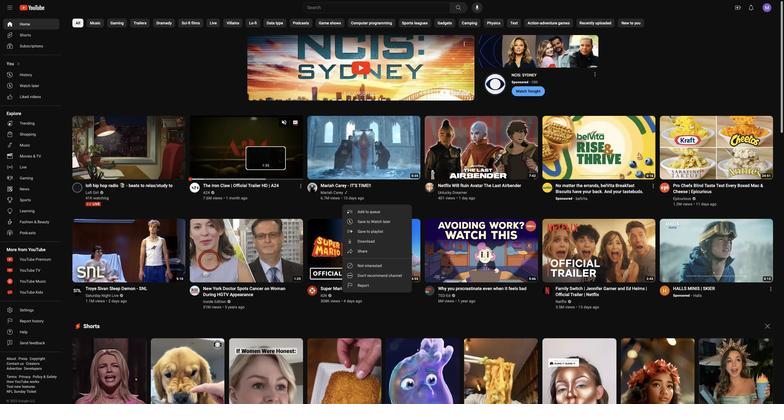 Task type: vqa. For each thing, say whether or not it's contained in the screenshot.
More
yes



Task type: describe. For each thing, give the bounding box(es) containing it.
about link
[[7, 357, 16, 362]]

tab list containing all
[[72, 15, 644, 31]]

13 days ago for it's
[[343, 196, 364, 200]]

features
[[22, 385, 35, 389]]

text
[[510, 21, 518, 25]]

1 for ruin
[[459, 196, 461, 200]]

breakfast
[[616, 183, 635, 188]]

biscuits
[[556, 189, 571, 194]]

beats
[[129, 183, 140, 188]]

sunday
[[14, 390, 26, 394]]

0 vertical spatial tv
[[36, 154, 41, 159]]

no
[[556, 183, 561, 188]]

ago for taste
[[710, 202, 717, 207]]

ign image
[[307, 286, 317, 296]]

new to you
[[621, 21, 641, 25]]

developers
[[24, 367, 42, 371]]

tonight
[[528, 89, 540, 94]]

6m views
[[438, 299, 454, 304]]

report for report
[[358, 284, 369, 288]]

netflix for netflix link
[[556, 300, 567, 304]]

how youtube works link
[[7, 380, 39, 385]]

0:35 link
[[307, 116, 421, 180]]

1 minute, 25 seconds element
[[294, 277, 301, 281]]

carey for mariah carey - it's time!!
[[335, 183, 347, 188]]

action-
[[528, 21, 540, 25]]

save for save to playlist
[[358, 230, 366, 234]]

inside edition image
[[190, 286, 200, 296]]

camping
[[462, 21, 477, 25]]

and
[[618, 286, 625, 292]]

home
[[20, 22, 30, 26]]

youtube premium
[[20, 258, 51, 262]]

a24 image
[[190, 183, 200, 193]]

report option
[[342, 281, 412, 291]]

family switch | jennifer garner and ed helms | official trailer | netflix by netflix 3,504,976 views 13 days ago 2 minutes, 43 seconds element
[[556, 286, 649, 298]]

new
[[14, 385, 21, 389]]

2 minutes, 43 seconds element
[[647, 277, 653, 281]]

11
[[696, 202, 700, 207]]

hip
[[93, 183, 99, 188]]

policy
[[33, 375, 43, 379]]

recently uploaded
[[580, 21, 611, 25]]

ticket
[[26, 390, 36, 394]]

views for mario
[[330, 299, 340, 304]]

sponsored for no matter the errands, belvita breakfast biscuits have your back. and your tastebuds.
[[556, 197, 572, 201]]

1.2m
[[673, 202, 682, 207]]

the inside the iron claw | official trailer hd | a24 by a24 7,606,973 views 1 month ago 2 minutes, 23 seconds element
[[203, 183, 211, 188]]

go to channel: halls. element
[[693, 294, 702, 298]]

halls
[[693, 294, 702, 298]]

watch tonight link
[[512, 86, 545, 96]]

fashion & beauty
[[20, 220, 49, 224]]

0:15 link
[[660, 219, 773, 283]]

1 day ago
[[459, 196, 475, 200]]

programming
[[369, 21, 392, 25]]

netflix for netflix will ruin avatar the last airbender
[[438, 183, 451, 188]]

when
[[493, 286, 504, 292]]

views for iron
[[213, 196, 222, 200]]

more
[[7, 247, 17, 253]]

watch later
[[20, 84, 39, 88]]

trailers
[[134, 21, 147, 25]]

save to playlist option
[[342, 227, 412, 237]]

report for report history
[[20, 319, 31, 324]]

16 seconds element
[[647, 174, 653, 178]]

netflix image
[[542, 286, 552, 296]]

contact us link
[[7, 362, 24, 367]]

epicurious inside 'pro chefs blind taste test every boxed mac & cheese | epicurious'
[[691, 189, 712, 194]]

movies & tv
[[20, 154, 41, 159]]

month
[[229, 196, 240, 200]]

why
[[438, 286, 447, 292]]

the iron claw | official trailer hd | a24 link
[[203, 183, 279, 189]]

1 vertical spatial gaming
[[20, 176, 33, 180]]

netflix link
[[556, 299, 567, 305]]

lofi hip hop radio 📚 - beats to relax/study to link
[[86, 183, 173, 189]]

carey for mariah carey
[[333, 191, 343, 195]]

trending
[[20, 121, 35, 126]]

sci-fi films
[[182, 21, 200, 25]]

belvita inside no matter the errands, belvita breakfast biscuits have your back. and your tastebuds.
[[601, 183, 615, 188]]

troye sivan sleep demon - snl link
[[86, 286, 147, 292]]

report history
[[20, 319, 44, 324]]

1 vertical spatial ed
[[446, 294, 450, 298]]

policy & safety link
[[33, 375, 57, 380]]

5 minutes, 46 seconds element
[[529, 277, 536, 281]]

24 minutes, 51 seconds element
[[762, 174, 771, 178]]

sports for sports leagues
[[402, 21, 413, 25]]

mariah carey - it's time!! by mariah carey 6,750,816 views 13 days ago 35 seconds element
[[321, 183, 371, 189]]

lofi hip hop radio 📚 - beats to relax/study to
[[86, 183, 173, 188]]

2 vertical spatial live
[[112, 294, 119, 298]]

pro chefs blind taste test every boxed mac & cheese | epicurious by epicurious 1,209,032 views 11 days ago 24 minutes element
[[673, 183, 767, 195]]

unlucky dreamer image
[[425, 183, 435, 193]]

why you procrastinate even when it feels bad by ted-ed 6,082,361 views 1 year ago 5 minutes, 46 seconds element
[[438, 286, 527, 292]]

11 days ago
[[696, 202, 717, 207]]

2 minutes, 23 seconds element
[[294, 174, 301, 178]]

- right rpg
[[355, 286, 357, 292]]

1 vertical spatial shorts
[[83, 323, 100, 330]]

- right the 📚
[[126, 183, 128, 188]]

channel
[[389, 274, 402, 278]]

0 horizontal spatial podcasts
[[20, 231, 36, 235]]

game
[[319, 21, 329, 25]]

liked
[[20, 95, 29, 99]]

lofi
[[86, 191, 92, 195]]

0 horizontal spatial shorts
[[20, 33, 31, 37]]

watch for watch tonight
[[516, 89, 527, 94]]

6.7m
[[321, 196, 329, 200]]

ago for -
[[356, 299, 362, 304]]

1 horizontal spatial a24
[[271, 183, 279, 188]]

super mario rpg - official overview trailer
[[321, 286, 404, 292]]

lofi girl image
[[72, 183, 82, 193]]

ago for |
[[241, 196, 247, 200]]

overview
[[373, 286, 391, 292]]

list box containing add to queue
[[342, 205, 412, 293]]

back.
[[592, 189, 603, 194]]

go to channel: halls. image
[[660, 286, 670, 296]]

youtube for kids
[[20, 290, 35, 295]]

views for switch
[[565, 305, 575, 310]]

appearance
[[230, 292, 253, 298]]

days for blind
[[701, 202, 709, 207]]

4 days ago
[[344, 299, 362, 304]]

31m views
[[203, 305, 221, 310]]

0:16
[[647, 174, 653, 178]]

saturday night live image
[[72, 286, 82, 296]]

fi for sci-
[[188, 21, 190, 25]]

5
[[225, 305, 227, 310]]

1 your from the left
[[583, 189, 591, 194]]

0 horizontal spatial belvita
[[576, 197, 588, 201]]

youtube for music
[[20, 279, 35, 284]]

lofi girl link
[[86, 190, 99, 196]]

& inside 'pro chefs blind taste test every boxed mac & cheese | epicurious'
[[760, 183, 763, 188]]

ted-ed link
[[438, 293, 451, 299]]

& left beauty
[[34, 220, 37, 224]]

sports leagues
[[402, 21, 428, 25]]

from
[[18, 247, 27, 253]]

& right movies
[[33, 154, 35, 159]]

watching
[[93, 196, 109, 200]]

rpg
[[346, 286, 354, 292]]

cbs
[[532, 80, 538, 84]]

official inside family switch | jennifer garner and ed helms | official trailer | netflix
[[556, 292, 569, 298]]

1.2m views
[[673, 202, 692, 207]]

girl
[[93, 191, 99, 195]]

about
[[7, 357, 16, 361]]

3.5m
[[556, 305, 564, 310]]

308k
[[321, 299, 329, 304]]

settings
[[20, 308, 34, 313]]

test inside terms privacy policy & safety how youtube works test new features nfl sunday ticket
[[7, 385, 14, 389]]

2 vertical spatial music
[[36, 279, 46, 284]]

troye sivan sleep demon - snl by saturday night live 1,178,983 views 2 days ago 5 minutes, 10 seconds element
[[86, 286, 147, 292]]

how
[[7, 380, 14, 384]]

1 horizontal spatial you
[[634, 21, 641, 25]]

blind
[[694, 183, 703, 188]]

bad
[[519, 286, 527, 292]]

401 views
[[438, 196, 455, 200]]

Search text field
[[307, 4, 449, 11]]

unlucky dreamer link
[[438, 190, 467, 196]]

lofi
[[86, 183, 92, 188]]

add to queue option
[[342, 207, 412, 217]]

fi for lo-
[[255, 21, 257, 25]]

every
[[726, 183, 736, 188]]

feedback
[[29, 341, 45, 346]]

0 vertical spatial music
[[90, 21, 101, 25]]

ago for avatar
[[469, 196, 475, 200]]

0 vertical spatial later
[[32, 84, 39, 88]]

not interested option
[[342, 261, 412, 271]]

to for add to queue
[[366, 210, 369, 214]]

youtube inside terms privacy policy & safety how youtube works test new features nfl sunday ticket
[[15, 380, 29, 384]]

save to watch later option
[[342, 217, 412, 227]]

7:42 link
[[425, 116, 538, 180]]

1 for procrastinate
[[458, 299, 460, 304]]

ago for spots
[[238, 305, 245, 310]]

movies
[[20, 154, 32, 159]]

fashion
[[20, 220, 33, 224]]

to for save to playlist
[[367, 230, 370, 234]]

©
[[7, 400, 9, 403]]

views for sivan
[[95, 299, 105, 304]]

mariah carey link
[[321, 190, 343, 196]]

15 seconds element
[[764, 277, 771, 281]]



Task type: locate. For each thing, give the bounding box(es) containing it.
go to channel: belvita. element
[[576, 197, 588, 201]]

13 days ago for jennifer
[[578, 305, 599, 310]]

1 vertical spatial watch
[[516, 89, 527, 94]]

- left snl
[[137, 286, 138, 292]]

to for save to watch later
[[367, 220, 370, 224]]

13 for switch
[[578, 305, 583, 310]]

days for sleep
[[111, 299, 120, 304]]

1 vertical spatial podcasts
[[20, 231, 36, 235]]

ago down family switch | jennifer garner and ed helms | official trailer | netflix
[[593, 305, 599, 310]]

to for new to you
[[630, 21, 633, 25]]

1 vertical spatial music
[[20, 143, 30, 148]]

0 vertical spatial ed
[[626, 286, 631, 292]]

epicurious image
[[660, 183, 670, 193]]

errands,
[[584, 183, 600, 188]]

7 minutes, 42 seconds element
[[529, 174, 536, 178]]

tastebuds.
[[623, 189, 644, 194]]

official
[[233, 183, 247, 188], [358, 286, 372, 292], [556, 292, 569, 298]]

views right 7.6m
[[213, 196, 222, 200]]

report down settings
[[20, 319, 31, 324]]

live
[[93, 202, 100, 206]]

nfl
[[7, 390, 13, 394]]

tv down the youtube premium
[[36, 268, 40, 273]]

days right 11 in the right of the page
[[701, 202, 709, 207]]

1 vertical spatial trailer
[[392, 286, 404, 292]]

live down movies
[[20, 165, 27, 169]]

views down mariah carey link
[[330, 196, 340, 200]]

1 vertical spatial official
[[358, 286, 372, 292]]

0 vertical spatial test
[[716, 183, 725, 188]]

lofi hip hop radio 📚 - beats to relax/study to by lofi girl 298,841,028 views element
[[86, 183, 173, 189]]

0 vertical spatial you
[[634, 21, 641, 25]]

2 mariah from the top
[[321, 191, 332, 195]]

1 year ago
[[458, 299, 475, 304]]

official for trailer
[[233, 183, 247, 188]]

sports for sports
[[20, 198, 31, 202]]

subscriptions
[[20, 44, 43, 48]]

ago for even
[[469, 299, 475, 304]]

carey up mariah carey link
[[335, 183, 347, 188]]

0 horizontal spatial a24
[[203, 191, 210, 195]]

music up kids
[[36, 279, 46, 284]]

later inside "option"
[[383, 220, 391, 224]]

trailer
[[248, 183, 261, 188], [392, 286, 404, 292], [570, 292, 583, 298]]

0 horizontal spatial netflix
[[438, 183, 451, 188]]

data type
[[267, 21, 283, 25]]

netflix up the 3.5m at the bottom right of the page
[[556, 300, 567, 304]]

don't recommend channel option
[[342, 271, 412, 281]]

super
[[321, 286, 332, 292]]

2 your from the left
[[613, 189, 622, 194]]

0 horizontal spatial sponsored
[[512, 80, 528, 84]]

and
[[604, 189, 612, 194]]

netflix inside netflix link
[[556, 300, 567, 304]]

fi left data
[[255, 21, 257, 25]]

the left last
[[484, 183, 491, 188]]

youtube down more from youtube in the left bottom of the page
[[20, 258, 35, 262]]

iron
[[212, 183, 219, 188]]

5 minutes, 10 seconds element
[[176, 277, 183, 281]]

music up movies
[[20, 143, 30, 148]]

ruin
[[460, 183, 469, 188]]

computer
[[351, 21, 368, 25]]

1 mariah from the top
[[321, 183, 334, 188]]

1 left 'year'
[[458, 299, 460, 304]]

youtube for premium
[[20, 258, 35, 262]]

game shows
[[319, 21, 341, 25]]

new for new york doctor spots cancer on woman during hgtv appearance
[[203, 286, 212, 292]]

0 horizontal spatial your
[[583, 189, 591, 194]]

0 vertical spatial new
[[621, 21, 629, 25]]

youtube up youtube music at the bottom left of the page
[[20, 268, 35, 273]]

41k
[[86, 196, 92, 200]]

queue
[[370, 210, 380, 214]]

podcasts down fashion
[[20, 231, 36, 235]]

0 horizontal spatial sports
[[20, 198, 31, 202]]

netflix
[[438, 183, 451, 188], [586, 292, 599, 298], [556, 300, 567, 304]]

ign
[[321, 294, 327, 298]]

a24 up 7.6m
[[203, 191, 210, 195]]

1 horizontal spatial the
[[484, 183, 491, 188]]

0 horizontal spatial the
[[203, 183, 211, 188]]

4 minutes, 55 seconds element
[[411, 277, 418, 281]]

1 horizontal spatial new
[[621, 21, 629, 25]]

0 vertical spatial trailer
[[248, 183, 261, 188]]

sponsored down ncis: on the right
[[512, 80, 528, 84]]

the iron claw | official trailer hd | a24 by a24 7,606,973 views 1 month ago 2 minutes, 23 seconds element
[[203, 183, 279, 189]]

ago right month
[[241, 196, 247, 200]]

2 horizontal spatial music
[[90, 21, 101, 25]]

official down don't
[[358, 286, 372, 292]]

trailer inside family switch | jennifer garner and ed helms | official trailer | netflix
[[570, 292, 583, 298]]

netflix will ruin avatar the last airbender
[[438, 183, 521, 188]]

1 vertical spatial sports
[[20, 198, 31, 202]]

1 vertical spatial 13
[[578, 305, 583, 310]]

ago right years
[[238, 305, 245, 310]]

1 vertical spatial carey
[[333, 191, 343, 195]]

2:23
[[294, 174, 301, 178]]

gaming
[[110, 21, 124, 25], [20, 176, 33, 180]]

gaming left trailers
[[110, 21, 124, 25]]

airbender
[[502, 183, 521, 188]]

1 left month
[[226, 196, 228, 200]]

1 vertical spatial save
[[358, 230, 366, 234]]

new right uploaded
[[621, 21, 629, 25]]

the inside netflix will ruin avatar the last airbender by unlucky dreamer 401 views 1 day ago 7 minutes, 42 seconds element
[[484, 183, 491, 188]]

report
[[358, 284, 369, 288], [20, 319, 31, 324]]

belvita up 'and'
[[601, 183, 615, 188]]

developers link
[[24, 367, 42, 372]]

| inside 'pro chefs blind taste test every boxed mac & cheese | epicurious'
[[689, 189, 690, 194]]

type
[[276, 21, 283, 25]]

avatar image image
[[763, 3, 771, 12]]

shorts down home
[[20, 33, 31, 37]]

1 horizontal spatial belvita
[[601, 183, 615, 188]]

mac
[[751, 183, 759, 188]]

13 days ago down jennifer
[[578, 305, 599, 310]]

ted ed image
[[425, 286, 435, 296]]

views down ted-ed link
[[445, 299, 454, 304]]

even
[[483, 286, 492, 292]]

watch down add to queue option
[[371, 220, 382, 224]]

fi left films
[[188, 21, 190, 25]]

days for rpg
[[347, 299, 355, 304]]

sponsored down biscuits
[[556, 197, 572, 201]]

cbs link
[[532, 80, 538, 85]]

0 vertical spatial a24
[[271, 183, 279, 188]]

0 horizontal spatial ed
[[446, 294, 450, 298]]

days right 4 at the bottom
[[347, 299, 355, 304]]

- left it's
[[348, 183, 349, 188]]

history
[[20, 73, 32, 77]]

watch inside "option"
[[371, 220, 382, 224]]

0 horizontal spatial new
[[203, 286, 212, 292]]

1 vertical spatial report
[[20, 319, 31, 324]]

watch left 'tonight'
[[516, 89, 527, 94]]

sponsored for halls minis | skier
[[673, 294, 690, 298]]

netflix inside netflix will ruin avatar the last airbender by unlucky dreamer 401 views 1 day ago 7 minutes, 42 seconds element
[[438, 183, 451, 188]]

0 vertical spatial 13
[[343, 196, 348, 200]]

1 horizontal spatial shorts
[[83, 323, 100, 330]]

ncis:
[[512, 73, 521, 77]]

13 down mariah carey - it's time!! link
[[343, 196, 348, 200]]

1 vertical spatial 13 days ago
[[578, 305, 599, 310]]

1 horizontal spatial report
[[358, 284, 369, 288]]

2 vertical spatial netflix
[[556, 300, 567, 304]]

super mario rpg - official overview trailer by ign 308,314 views 4 days ago 4 minutes, 55 seconds element
[[321, 286, 404, 292]]

13 for carey
[[343, 196, 348, 200]]

ago right 'year'
[[469, 299, 475, 304]]

new inside the new york doctor spots cancer on woman during hgtv appearance
[[203, 286, 212, 292]]

later up videos
[[32, 84, 39, 88]]

music right all
[[90, 21, 101, 25]]

5 years ago
[[225, 305, 245, 310]]

new up during
[[203, 286, 212, 292]]

history link
[[3, 69, 59, 80], [3, 69, 59, 80]]

advertise
[[7, 367, 22, 371]]

woman
[[270, 286, 285, 292]]

2 the from the left
[[484, 183, 491, 188]]

0 horizontal spatial gaming
[[20, 176, 33, 180]]

carey up 6.7m views
[[333, 191, 343, 195]]

ed inside family switch | jennifer garner and ed helms | official trailer | netflix
[[626, 286, 631, 292]]

13 right 3.5m views
[[578, 305, 583, 310]]

2 vertical spatial official
[[556, 292, 569, 298]]

2 save from the top
[[358, 230, 366, 234]]

1 vertical spatial a24
[[203, 191, 210, 195]]

None search field
[[293, 2, 468, 13]]

days for -
[[349, 196, 357, 200]]

youtube left kids
[[20, 290, 35, 295]]

1 save from the top
[[358, 220, 366, 224]]

official for overview
[[358, 286, 372, 292]]

tab list
[[72, 15, 644, 31]]

watch down history
[[20, 84, 31, 88]]

gaming up the news
[[20, 176, 33, 180]]

download
[[358, 239, 375, 244]]

0 vertical spatial podcasts
[[293, 21, 309, 25]]

leagues
[[414, 21, 428, 25]]

learning link
[[3, 206, 59, 217], [3, 206, 59, 217]]

views down unlucky dreamer
[[446, 196, 455, 200]]

|
[[231, 183, 232, 188], [269, 183, 270, 188], [689, 189, 690, 194], [584, 286, 585, 292], [646, 286, 647, 292], [701, 286, 702, 292], [584, 292, 585, 298]]

dramedy
[[156, 21, 172, 25]]

& right policy
[[43, 375, 46, 379]]

physics
[[487, 21, 501, 25]]

year
[[461, 299, 468, 304]]

hd
[[262, 183, 268, 188]]

2 vertical spatial watch
[[371, 220, 382, 224]]

save down add
[[358, 220, 366, 224]]

lo-
[[249, 21, 255, 25]]

a24
[[271, 183, 279, 188], [203, 191, 210, 195]]

1 vertical spatial later
[[383, 220, 391, 224]]

official down family
[[556, 292, 569, 298]]

belvita down have
[[576, 197, 588, 201]]

tv right movies
[[36, 154, 41, 159]]

youtube for tv
[[20, 268, 35, 273]]

days for |
[[584, 305, 592, 310]]

test inside 'pro chefs blind taste test every boxed mac & cheese | epicurious'
[[716, 183, 725, 188]]

0 horizontal spatial official
[[233, 183, 247, 188]]

save for save to watch later
[[358, 220, 366, 224]]

epicurious up 1.2m views
[[673, 197, 691, 201]]

& right mac
[[760, 183, 763, 188]]

0 vertical spatial watch
[[20, 84, 31, 88]]

0 vertical spatial belvita
[[601, 183, 615, 188]]

creators link
[[26, 362, 40, 367]]

1 horizontal spatial your
[[613, 189, 622, 194]]

0 horizontal spatial 13
[[343, 196, 348, 200]]

mariah carey image
[[307, 183, 317, 193]]

mariah up the mariah carey
[[321, 183, 334, 188]]

go to channel: belvita. image
[[542, 183, 552, 193]]

1 left day
[[459, 196, 461, 200]]

netflix will ruin avatar the last airbender by unlucky dreamer 401 views 1 day ago 7 minutes, 42 seconds element
[[438, 183, 521, 189]]

kids
[[36, 290, 43, 295]]

netflix inside family switch | jennifer garner and ed helms | official trailer | netflix
[[586, 292, 599, 298]]

days right 2
[[111, 299, 120, 304]]

2 horizontal spatial trailer
[[570, 292, 583, 298]]

0 horizontal spatial fi
[[188, 21, 190, 25]]

0 horizontal spatial music
[[20, 143, 30, 148]]

1 vertical spatial netflix
[[586, 292, 599, 298]]

save to playlist
[[358, 230, 383, 234]]

ago down time!!
[[358, 196, 364, 200]]

save up download
[[358, 230, 366, 234]]

ago for jennifer
[[593, 305, 599, 310]]

seek slider slider
[[189, 176, 303, 182]]

your right 'and'
[[613, 189, 622, 194]]

youtube down youtube tv at bottom left
[[20, 279, 35, 284]]

13 days ago down it's
[[343, 196, 364, 200]]

list box
[[342, 205, 412, 293]]

sports down the news
[[20, 198, 31, 202]]

mariah for mariah carey - it's time!!
[[321, 183, 334, 188]]

ago for it's
[[358, 196, 364, 200]]

6m
[[438, 299, 444, 304]]

live right films
[[210, 21, 217, 25]]

1 vertical spatial live
[[20, 165, 27, 169]]

1 horizontal spatial 13 days ago
[[578, 305, 599, 310]]

spots
[[237, 286, 248, 292]]

0 horizontal spatial live
[[20, 165, 27, 169]]

1 horizontal spatial sports
[[402, 21, 413, 25]]

2 horizontal spatial live
[[210, 21, 217, 25]]

days down it's
[[349, 196, 357, 200]]

watch for watch later
[[20, 84, 31, 88]]

films
[[191, 21, 200, 25]]

views for york
[[212, 305, 221, 310]]

netflix down jennifer
[[586, 292, 599, 298]]

0 vertical spatial save
[[358, 220, 366, 224]]

1 horizontal spatial gaming
[[110, 21, 124, 25]]

1 vertical spatial sponsored
[[556, 197, 572, 201]]

not
[[358, 264, 364, 268]]

you
[[634, 21, 641, 25], [448, 286, 455, 292]]

boxed
[[738, 183, 750, 188]]

ago
[[241, 196, 247, 200], [358, 196, 364, 200], [469, 196, 475, 200], [710, 202, 717, 207], [120, 299, 127, 304], [356, 299, 362, 304], [469, 299, 475, 304], [238, 305, 245, 310], [593, 305, 599, 310]]

0 horizontal spatial trailer
[[248, 183, 261, 188]]

0 horizontal spatial 13 days ago
[[343, 196, 364, 200]]

mario
[[333, 286, 345, 292]]

0 horizontal spatial watch
[[20, 84, 31, 88]]

send
[[20, 341, 28, 346]]

youtube up test new features link on the left bottom of page
[[15, 380, 29, 384]]

0 vertical spatial mariah
[[321, 183, 334, 188]]

sports left leagues
[[402, 21, 413, 25]]

0 horizontal spatial report
[[20, 319, 31, 324]]

ago down the super mario rpg - official overview trailer by ign 308,314 views 4 days ago 4 minutes, 55 seconds element
[[356, 299, 362, 304]]

test right taste
[[716, 183, 725, 188]]

sivan
[[98, 286, 108, 292]]

live up 2 days ago
[[112, 294, 119, 298]]

report down don't
[[358, 284, 369, 288]]

history
[[32, 319, 44, 324]]

safety
[[47, 375, 57, 379]]

download option
[[342, 237, 412, 247]]

views down epicurious link at right top
[[683, 202, 692, 207]]

shorts down the 1.1m
[[83, 323, 100, 330]]

0:16 button
[[542, 116, 656, 180]]

views left 4 at the bottom
[[330, 299, 340, 304]]

time!!
[[358, 183, 371, 188]]

35 seconds element
[[411, 174, 418, 178]]

1 horizontal spatial official
[[358, 286, 372, 292]]

views for you
[[445, 299, 454, 304]]

& inside terms privacy policy & safety how youtube works test new features nfl sunday ticket
[[43, 375, 46, 379]]

1 horizontal spatial 13
[[578, 305, 583, 310]]

0 vertical spatial shorts
[[20, 33, 31, 37]]

0 horizontal spatial test
[[7, 385, 14, 389]]

2 horizontal spatial netflix
[[586, 292, 599, 298]]

Watch Tonight text field
[[516, 89, 540, 94]]

1 the from the left
[[203, 183, 211, 188]]

views right the 3.5m at the bottom right of the page
[[565, 305, 575, 310]]

0 horizontal spatial later
[[32, 84, 39, 88]]

ago for demon
[[120, 299, 127, 304]]

1 vertical spatial epicurious
[[673, 197, 691, 201]]

2 horizontal spatial official
[[556, 292, 569, 298]]

1 horizontal spatial live
[[112, 294, 119, 298]]

terms link
[[7, 375, 17, 380]]

2:43
[[647, 277, 653, 281]]

ago right day
[[469, 196, 475, 200]]

views for carey
[[330, 196, 340, 200]]

0 horizontal spatial you
[[448, 286, 455, 292]]

trailer down channel at the bottom
[[392, 286, 404, 292]]

days down jennifer
[[584, 305, 592, 310]]

2023
[[10, 400, 17, 403]]

official down seek slider slider
[[233, 183, 247, 188]]

inside edition link
[[203, 299, 226, 305]]

cheese
[[673, 189, 688, 194]]

2 fi from the left
[[255, 21, 257, 25]]

1 vertical spatial tv
[[36, 268, 40, 273]]

1 fi from the left
[[188, 21, 190, 25]]

youtube
[[28, 247, 46, 253], [20, 258, 35, 262], [20, 268, 35, 273], [20, 279, 35, 284], [20, 290, 35, 295], [15, 380, 29, 384]]

new for new to you
[[621, 21, 629, 25]]

ed right and
[[626, 286, 631, 292]]

0 vertical spatial netflix
[[438, 183, 451, 188]]

2
[[108, 299, 111, 304]]

during
[[203, 292, 216, 298]]

1 horizontal spatial music
[[36, 279, 46, 284]]

new york doctor spots cancer on woman during hgtv appearance by inside edition 31,363,759 views 5 years ago 1 minute, 25 seconds element
[[203, 286, 296, 298]]

chefs
[[681, 183, 692, 188]]

youtube video player element
[[189, 116, 303, 182]]

test down 'how'
[[7, 385, 14, 389]]

computer programming
[[351, 21, 392, 25]]

villains
[[227, 21, 239, 25]]

1 horizontal spatial podcasts
[[293, 21, 309, 25]]

netflix will ruin avatar the last airbender link
[[438, 183, 521, 189]]

1 vertical spatial mariah
[[321, 191, 332, 195]]

feels
[[509, 286, 518, 292]]

1 vertical spatial belvita
[[576, 197, 588, 201]]

movies & tv link
[[3, 151, 59, 162], [3, 151, 59, 162]]

report inside option
[[358, 284, 369, 288]]

1 for claw
[[226, 196, 228, 200]]

live link
[[3, 162, 59, 173], [3, 162, 59, 173]]

ed up "6m views" on the right bottom of page
[[446, 294, 450, 298]]

the up a24 link
[[203, 183, 211, 188]]

later up playlist
[[383, 220, 391, 224]]

sponsored down halls at the bottom
[[673, 294, 690, 298]]

ed
[[626, 286, 631, 292], [446, 294, 450, 298]]

0 vertical spatial gaming
[[110, 21, 124, 25]]

views down the inside edition link
[[212, 305, 221, 310]]

trailer left hd
[[248, 183, 261, 188]]

nfl sunday ticket link
[[7, 390, 36, 395]]

carey
[[335, 183, 347, 188], [333, 191, 343, 195]]

0 vertical spatial epicurious
[[691, 189, 712, 194]]

views down the 'saturday night live'
[[95, 299, 105, 304]]

1 vertical spatial you
[[448, 286, 455, 292]]

0 vertical spatial carey
[[335, 183, 347, 188]]

trailer down switch
[[570, 292, 583, 298]]

1 horizontal spatial test
[[716, 183, 725, 188]]

ago right 11 in the right of the page
[[710, 202, 717, 207]]

views for will
[[446, 196, 455, 200]]

1 vertical spatial test
[[7, 385, 14, 389]]

live status
[[86, 202, 101, 207]]

youtube up the youtube premium
[[28, 247, 46, 253]]

pro
[[673, 183, 680, 188]]

2 vertical spatial sponsored
[[673, 294, 690, 298]]

mariah for mariah carey
[[321, 191, 332, 195]]

works
[[30, 380, 39, 384]]

netflix up "unlucky"
[[438, 183, 451, 188]]

views for chefs
[[683, 202, 692, 207]]

mariah carey
[[321, 191, 343, 195]]

to inside option
[[366, 210, 369, 214]]

1 horizontal spatial netflix
[[556, 300, 567, 304]]

0 vertical spatial 13 days ago
[[343, 196, 364, 200]]

your down errands,
[[583, 189, 591, 194]]

1 horizontal spatial later
[[383, 220, 391, 224]]

don't recommend channel
[[358, 274, 402, 278]]

share option
[[342, 247, 412, 256]]

it's
[[350, 183, 357, 188]]

2 vertical spatial trailer
[[570, 292, 583, 298]]

2:23 link
[[190, 116, 303, 180]]

ago down demon at left bottom
[[120, 299, 127, 304]]

troye sivan sleep demon - snl
[[86, 286, 147, 292]]

mariah up 6.7m
[[321, 191, 332, 195]]



